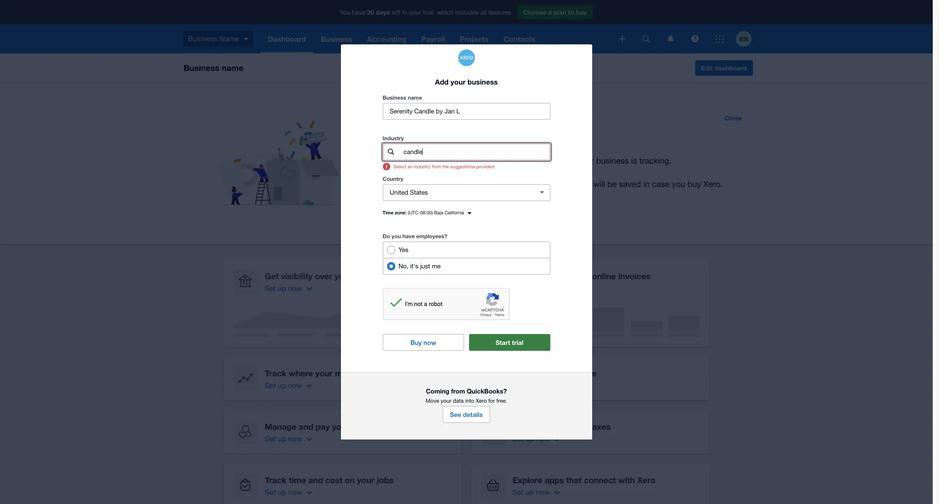 Task type: describe. For each thing, give the bounding box(es) containing it.
quickbooks?
[[467, 388, 507, 395]]

from inside coming from quickbooks? move your data into xero for free.
[[451, 388, 465, 395]]

xero
[[476, 398, 487, 404]]

see
[[450, 411, 462, 419]]

details
[[463, 411, 483, 419]]

see details
[[450, 411, 483, 419]]

buy now button
[[383, 334, 464, 351]]

have
[[403, 233, 415, 240]]

no,
[[399, 263, 409, 270]]

select an industry from the suggestions provided
[[394, 164, 495, 169]]

business name
[[383, 94, 422, 101]]

business
[[468, 77, 498, 86]]

add your business
[[435, 77, 498, 86]]

search icon image
[[388, 149, 394, 155]]

an
[[408, 164, 413, 169]]

start trial
[[496, 339, 524, 347]]

do
[[383, 233, 390, 240]]

into
[[466, 398, 475, 404]]

coming
[[426, 388, 450, 395]]

do you have employees? group
[[383, 242, 551, 275]]

select
[[394, 164, 407, 169]]

suggestions
[[450, 164, 475, 169]]

free.
[[497, 398, 507, 404]]

employees?
[[417, 233, 448, 240]]

0 vertical spatial from
[[432, 164, 441, 169]]

do you have employees?
[[383, 233, 448, 240]]

buy
[[411, 339, 422, 347]]

start
[[496, 339, 511, 347]]

08:00)
[[420, 210, 433, 215]]

add
[[435, 77, 449, 86]]

provided
[[477, 164, 495, 169]]

yes
[[399, 246, 409, 254]]

the
[[443, 164, 449, 169]]

business
[[383, 94, 407, 101]]

start trial button
[[469, 334, 551, 351]]

clear image
[[534, 184, 551, 201]]

zone:
[[395, 210, 407, 215]]

california
[[445, 210, 464, 215]]

see details button
[[443, 407, 490, 423]]

data
[[453, 398, 464, 404]]

Industry field
[[403, 144, 550, 160]]

Business name field
[[383, 103, 550, 119]]

Country field
[[383, 185, 530, 201]]



Task type: locate. For each thing, give the bounding box(es) containing it.
your
[[451, 77, 466, 86], [441, 398, 452, 404]]

just
[[420, 263, 430, 270]]

you
[[392, 233, 401, 240]]

now
[[424, 339, 436, 347]]

no, it's just me
[[399, 263, 441, 270]]

industry
[[383, 135, 404, 142]]

0 vertical spatial your
[[451, 77, 466, 86]]

industry
[[414, 164, 431, 169]]

xero image
[[458, 50, 475, 66]]

name
[[408, 94, 422, 101]]

1 vertical spatial your
[[441, 398, 452, 404]]

move
[[426, 398, 439, 404]]

from
[[432, 164, 441, 169], [451, 388, 465, 395]]

time
[[383, 210, 394, 215]]

buy now
[[411, 339, 436, 347]]

1 horizontal spatial from
[[451, 388, 465, 395]]

from left the
[[432, 164, 441, 169]]

your right add
[[451, 77, 466, 86]]

me
[[432, 263, 441, 270]]

your inside coming from quickbooks? move your data into xero for free.
[[441, 398, 452, 404]]

0 horizontal spatial from
[[432, 164, 441, 169]]

for
[[489, 398, 495, 404]]

1 vertical spatial from
[[451, 388, 465, 395]]

coming from quickbooks? move your data into xero for free.
[[426, 388, 507, 404]]

baja
[[434, 210, 444, 215]]

trial
[[512, 339, 524, 347]]

from up data
[[451, 388, 465, 395]]

country
[[383, 176, 404, 182]]

your left data
[[441, 398, 452, 404]]

it's
[[410, 263, 419, 270]]

(utc-
[[408, 210, 420, 215]]

time zone: (utc-08:00) baja california
[[383, 210, 464, 215]]



Task type: vqa. For each thing, say whether or not it's contained in the screenshot.
Code in the top of the page
no



